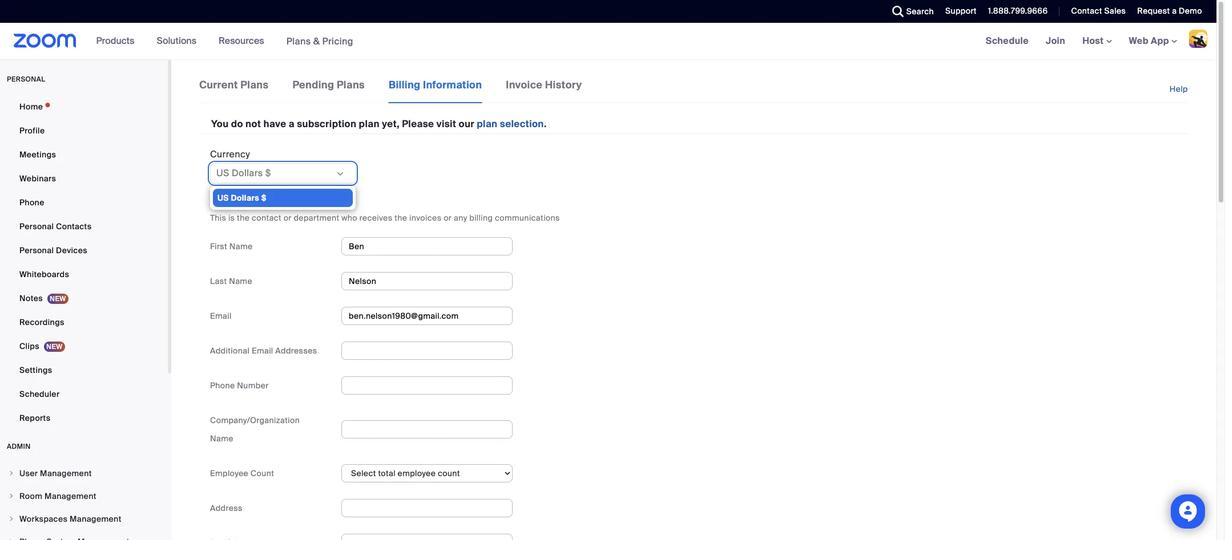 Task type: describe. For each thing, give the bounding box(es) containing it.
recordings link
[[0, 311, 168, 334]]

plans inside product information navigation
[[286, 35, 311, 47]]

invoices
[[409, 213, 442, 223]]

workspaces management menu item
[[0, 509, 168, 530]]

workspaces
[[19, 514, 68, 525]]

reports link
[[0, 407, 168, 430]]

whiteboards
[[19, 269, 69, 280]]

you
[[211, 117, 229, 130]]

personal devices link
[[0, 239, 168, 262]]

visit
[[437, 117, 456, 130]]

right image for workspaces management
[[8, 516, 15, 523]]

us dollars $ list box
[[213, 189, 353, 207]]

room
[[19, 492, 42, 502]]

solutions button
[[157, 23, 202, 59]]

web
[[1129, 35, 1149, 47]]

personal for personal contacts
[[19, 222, 54, 232]]

phone for phone
[[19, 198, 44, 208]]

department
[[294, 213, 339, 223]]

invoice history
[[506, 78, 582, 92]]

&
[[313, 35, 320, 47]]

dollars inside the us dollars $ dropdown button
[[232, 167, 263, 179]]

not
[[246, 117, 261, 130]]

search button
[[884, 0, 937, 23]]

first
[[210, 241, 227, 252]]

selection
[[500, 117, 544, 130]]

address
[[210, 503, 243, 514]]

home link
[[0, 95, 168, 118]]

subscription
[[297, 117, 356, 130]]

2 plan from the left
[[477, 117, 498, 130]]

phone link
[[0, 191, 168, 214]]

number
[[237, 381, 269, 391]]

solutions
[[157, 35, 196, 47]]

invoice history link
[[505, 78, 582, 102]]

first name
[[210, 241, 253, 252]]

us inside dropdown button
[[216, 167, 229, 179]]

have
[[263, 117, 286, 130]]

settings
[[19, 365, 52, 376]]

2 or from the left
[[444, 213, 452, 223]]

scheduler link
[[0, 383, 168, 406]]

host
[[1083, 35, 1106, 47]]

any
[[454, 213, 467, 223]]

.
[[544, 117, 547, 130]]

you do not have a subscription plan yet, please visit our plan selection .
[[211, 117, 547, 130]]

invoice
[[506, 78, 543, 92]]

schedule link
[[977, 23, 1037, 59]]

billing information
[[389, 78, 482, 92]]

personal
[[7, 75, 45, 84]]

notes
[[19, 293, 43, 304]]

management for room management
[[45, 492, 96, 502]]

clips
[[19, 341, 39, 352]]

hide options image
[[336, 169, 345, 179]]

phone number
[[210, 381, 269, 391]]

help link
[[1170, 78, 1189, 101]]

phone for phone number
[[210, 381, 235, 391]]

products
[[96, 35, 134, 47]]

personal contacts link
[[0, 215, 168, 238]]

help
[[1170, 84, 1188, 94]]

employee
[[210, 469, 248, 479]]

whiteboards link
[[0, 263, 168, 286]]

profile
[[19, 126, 45, 136]]

current plans link
[[199, 78, 269, 102]]

product information navigation
[[88, 23, 362, 60]]

0 vertical spatial contact
[[1071, 6, 1102, 16]]

billing
[[469, 213, 493, 223]]

join link
[[1037, 23, 1074, 59]]

banner containing products
[[0, 23, 1217, 60]]

profile picture image
[[1189, 30, 1207, 48]]

request a demo
[[1137, 6, 1202, 16]]

0 vertical spatial a
[[1172, 6, 1177, 16]]

recordings
[[19, 317, 64, 328]]

zoom logo image
[[14, 34, 76, 48]]

right image for room management
[[8, 493, 15, 500]]

us dollars $ inside list box
[[218, 193, 267, 203]]

addresses
[[275, 346, 317, 356]]

app
[[1151, 35, 1169, 47]]

join
[[1046, 35, 1065, 47]]

notes link
[[0, 287, 168, 310]]

name for first name
[[229, 241, 253, 252]]

pending plans link
[[292, 78, 365, 102]]

additional email addresses
[[210, 346, 317, 356]]

personal for personal devices
[[19, 245, 54, 256]]

admin
[[7, 442, 31, 452]]

right image for user management
[[8, 470, 15, 477]]

billing for billing information
[[389, 78, 421, 92]]

1 vertical spatial email
[[252, 346, 273, 356]]

plan selection link
[[477, 117, 544, 130]]

who
[[341, 213, 357, 223]]

search
[[906, 6, 934, 17]]

webinars link
[[0, 167, 168, 190]]

resources
[[219, 35, 264, 47]]

request
[[1137, 6, 1170, 16]]

1 plan from the left
[[359, 117, 380, 130]]

user management menu item
[[0, 463, 168, 485]]



Task type: locate. For each thing, give the bounding box(es) containing it.
company/organization name
[[210, 416, 300, 444]]

1 horizontal spatial billing
[[389, 78, 421, 92]]

communications
[[495, 213, 560, 223]]

last
[[210, 276, 227, 287]]

email down last
[[210, 311, 232, 321]]

settings link
[[0, 359, 168, 382]]

personal up personal devices
[[19, 222, 54, 232]]

0 vertical spatial billing
[[389, 78, 421, 92]]

1 right image from the top
[[8, 470, 15, 477]]

management for user management
[[40, 469, 92, 479]]

plans right current
[[241, 78, 269, 92]]

0 vertical spatial us dollars $
[[216, 167, 271, 179]]

name up employee
[[210, 434, 233, 444]]

1 vertical spatial name
[[229, 276, 252, 287]]

2 the from the left
[[395, 213, 407, 223]]

2 personal from the top
[[19, 245, 54, 256]]

plans for current plans
[[241, 78, 269, 92]]

last name
[[210, 276, 252, 287]]

1.888.799.9666 button
[[980, 0, 1051, 23], [988, 6, 1048, 16]]

0 horizontal spatial email
[[210, 311, 232, 321]]

1 personal from the top
[[19, 222, 54, 232]]

this
[[210, 213, 226, 223]]

plans & pricing link
[[286, 35, 353, 47], [286, 35, 353, 47]]

current
[[199, 78, 238, 92]]

1 vertical spatial a
[[289, 117, 295, 130]]

name right last
[[229, 276, 252, 287]]

1 horizontal spatial a
[[1172, 6, 1177, 16]]

$ inside list box
[[261, 193, 267, 203]]

dollars down the "currency" at the left of page
[[232, 167, 263, 179]]

name right the first
[[229, 241, 253, 252]]

reports
[[19, 413, 50, 424]]

management up room management
[[40, 469, 92, 479]]

1 horizontal spatial phone
[[210, 381, 235, 391]]

name for last name
[[229, 276, 252, 287]]

0 vertical spatial email
[[210, 311, 232, 321]]

contact inside billing contact this is the contact or department who receives the invoices or any billing communications
[[241, 195, 277, 207]]

a right have
[[289, 117, 295, 130]]

a inside main content 'main content'
[[289, 117, 295, 130]]

personal inside 'personal contacts' link
[[19, 222, 54, 232]]

dollars up is
[[231, 193, 259, 203]]

phone inside personal menu 'menu'
[[19, 198, 44, 208]]

personal menu menu
[[0, 95, 168, 431]]

billing inside billing contact this is the contact or department who receives the invoices or any billing communications
[[210, 195, 238, 207]]

us inside list box
[[218, 193, 229, 203]]

billing inside billing information link
[[389, 78, 421, 92]]

the right is
[[237, 213, 250, 223]]

phone
[[19, 198, 44, 208], [210, 381, 235, 391]]

menu item
[[0, 532, 168, 541]]

1 vertical spatial us dollars $
[[218, 193, 267, 203]]

pending plans
[[293, 78, 365, 92]]

0 horizontal spatial the
[[237, 213, 250, 223]]

scheduler
[[19, 389, 60, 400]]

management for workspaces management
[[70, 514, 121, 525]]

0 horizontal spatial a
[[289, 117, 295, 130]]

or down us dollars $ list box
[[284, 213, 292, 223]]

pricing
[[322, 35, 353, 47]]

billing
[[389, 78, 421, 92], [210, 195, 238, 207]]

name inside company/organization name
[[210, 434, 233, 444]]

$ inside dropdown button
[[265, 167, 271, 179]]

meetings navigation
[[977, 23, 1217, 60]]

contact sales
[[1071, 6, 1126, 16]]

demo
[[1179, 6, 1202, 16]]

None text field
[[341, 272, 513, 291], [341, 377, 513, 395], [341, 421, 513, 439], [341, 499, 513, 518], [341, 534, 513, 541], [341, 272, 513, 291], [341, 377, 513, 395], [341, 421, 513, 439], [341, 499, 513, 518], [341, 534, 513, 541]]

count
[[251, 469, 274, 479]]

schedule
[[986, 35, 1029, 47]]

devices
[[56, 245, 87, 256]]

1 horizontal spatial plan
[[477, 117, 498, 130]]

us down the "currency" at the left of page
[[216, 167, 229, 179]]

name for company/organization name
[[210, 434, 233, 444]]

banner
[[0, 23, 1217, 60]]

meetings link
[[0, 143, 168, 166]]

request a demo link
[[1129, 0, 1217, 23], [1137, 6, 1202, 16]]

billing for billing contact this is the contact or department who receives the invoices or any billing communications
[[210, 195, 238, 207]]

0 vertical spatial management
[[40, 469, 92, 479]]

1 vertical spatial personal
[[19, 245, 54, 256]]

home
[[19, 102, 43, 112]]

billing contact this is the contact or department who receives the invoices or any billing communications
[[210, 195, 560, 223]]

1 horizontal spatial email
[[252, 346, 273, 356]]

$ up us dollars $ list box
[[265, 167, 271, 179]]

us dollars $ up is
[[218, 193, 267, 203]]

us
[[216, 167, 229, 179], [218, 193, 229, 203]]

1 horizontal spatial the
[[395, 213, 407, 223]]

0 vertical spatial dollars
[[232, 167, 263, 179]]

billing up this
[[210, 195, 238, 207]]

right image
[[8, 470, 15, 477], [8, 493, 15, 500], [8, 516, 15, 523], [8, 539, 15, 541]]

None text field
[[341, 237, 513, 256], [341, 307, 513, 325], [341, 342, 513, 360], [341, 237, 513, 256], [341, 307, 513, 325], [341, 342, 513, 360]]

us dollars $ button
[[216, 167, 335, 180]]

pending
[[293, 78, 334, 92]]

email right additional
[[252, 346, 273, 356]]

phone down webinars
[[19, 198, 44, 208]]

0 vertical spatial $
[[265, 167, 271, 179]]

contact
[[1071, 6, 1102, 16], [241, 195, 277, 207]]

2 horizontal spatial plans
[[337, 78, 365, 92]]

plans & pricing
[[286, 35, 353, 47]]

$
[[265, 167, 271, 179], [261, 193, 267, 203]]

1 vertical spatial dollars
[[231, 193, 259, 203]]

user management
[[19, 469, 92, 479]]

contact left sales
[[1071, 6, 1102, 16]]

main content main content
[[171, 59, 1217, 541]]

support
[[945, 6, 977, 16]]

us dollars $ inside dropdown button
[[216, 167, 271, 179]]

web app
[[1129, 35, 1169, 47]]

1 horizontal spatial or
[[444, 213, 452, 223]]

room management menu item
[[0, 486, 168, 508]]

or left the any
[[444, 213, 452, 223]]

billing up please
[[389, 78, 421, 92]]

1 horizontal spatial plans
[[286, 35, 311, 47]]

our
[[459, 117, 474, 130]]

plans
[[286, 35, 311, 47], [241, 78, 269, 92], [337, 78, 365, 92]]

products button
[[96, 23, 140, 59]]

plan left yet, on the left top
[[359, 117, 380, 130]]

currency
[[210, 148, 250, 160]]

0 vertical spatial name
[[229, 241, 253, 252]]

plan right our
[[477, 117, 498, 130]]

1.888.799.9666
[[988, 6, 1048, 16]]

1 vertical spatial $
[[261, 193, 267, 203]]

0 horizontal spatial billing
[[210, 195, 238, 207]]

receives
[[359, 213, 392, 223]]

3 right image from the top
[[8, 516, 15, 523]]

contact sales link
[[1063, 0, 1129, 23], [1071, 6, 1126, 16]]

management up workspaces management
[[45, 492, 96, 502]]

contact
[[252, 213, 281, 223]]

current plans
[[199, 78, 269, 92]]

0 vertical spatial phone
[[19, 198, 44, 208]]

admin menu menu
[[0, 463, 168, 541]]

plans for pending plans
[[337, 78, 365, 92]]

please
[[402, 117, 434, 130]]

a left demo
[[1172, 6, 1177, 16]]

history
[[545, 78, 582, 92]]

phone left the number
[[210, 381, 235, 391]]

profile link
[[0, 119, 168, 142]]

us up this
[[218, 193, 229, 203]]

right image inside user management menu item
[[8, 470, 15, 477]]

workspaces management
[[19, 514, 121, 525]]

host button
[[1083, 35, 1112, 47]]

plan
[[359, 117, 380, 130], [477, 117, 498, 130]]

1 vertical spatial phone
[[210, 381, 235, 391]]

billing information link
[[388, 78, 483, 103]]

personal up whiteboards
[[19, 245, 54, 256]]

1 vertical spatial us
[[218, 193, 229, 203]]

dollars inside us dollars $ list box
[[231, 193, 259, 203]]

personal devices
[[19, 245, 87, 256]]

1 vertical spatial billing
[[210, 195, 238, 207]]

1 the from the left
[[237, 213, 250, 223]]

the left invoices
[[395, 213, 407, 223]]

$ up contact
[[261, 193, 267, 203]]

0 vertical spatial us
[[216, 167, 229, 179]]

management down room management menu item at bottom left
[[70, 514, 121, 525]]

2 right image from the top
[[8, 493, 15, 500]]

0 horizontal spatial plans
[[241, 78, 269, 92]]

employee count
[[210, 469, 274, 479]]

or
[[284, 213, 292, 223], [444, 213, 452, 223]]

phone inside main content 'main content'
[[210, 381, 235, 391]]

us dollars $
[[216, 167, 271, 179], [218, 193, 267, 203]]

resources button
[[219, 23, 269, 59]]

plans right pending at the left top of the page
[[337, 78, 365, 92]]

2 vertical spatial name
[[210, 434, 233, 444]]

personal inside personal devices link
[[19, 245, 54, 256]]

contact up contact
[[241, 195, 277, 207]]

us dollars $ down the "currency" at the left of page
[[216, 167, 271, 179]]

0 vertical spatial personal
[[19, 222, 54, 232]]

1 or from the left
[[284, 213, 292, 223]]

do
[[231, 117, 243, 130]]

0 horizontal spatial plan
[[359, 117, 380, 130]]

right image inside "workspaces management" menu item
[[8, 516, 15, 523]]

web app button
[[1129, 35, 1177, 47]]

is
[[228, 213, 235, 223]]

user
[[19, 469, 38, 479]]

contacts
[[56, 222, 92, 232]]

additional
[[210, 346, 250, 356]]

information
[[423, 78, 482, 92]]

sales
[[1104, 6, 1126, 16]]

room management
[[19, 492, 96, 502]]

0 horizontal spatial or
[[284, 213, 292, 223]]

plans left &
[[286, 35, 311, 47]]

right image inside room management menu item
[[8, 493, 15, 500]]

2 vertical spatial management
[[70, 514, 121, 525]]

1 vertical spatial management
[[45, 492, 96, 502]]

4 right image from the top
[[8, 539, 15, 541]]

clips link
[[0, 335, 168, 358]]

0 horizontal spatial phone
[[19, 198, 44, 208]]

1 vertical spatial contact
[[241, 195, 277, 207]]

personal contacts
[[19, 222, 92, 232]]

0 horizontal spatial contact
[[241, 195, 277, 207]]

1 horizontal spatial contact
[[1071, 6, 1102, 16]]



Task type: vqa. For each thing, say whether or not it's contained in the screenshot.
1st heading from right
no



